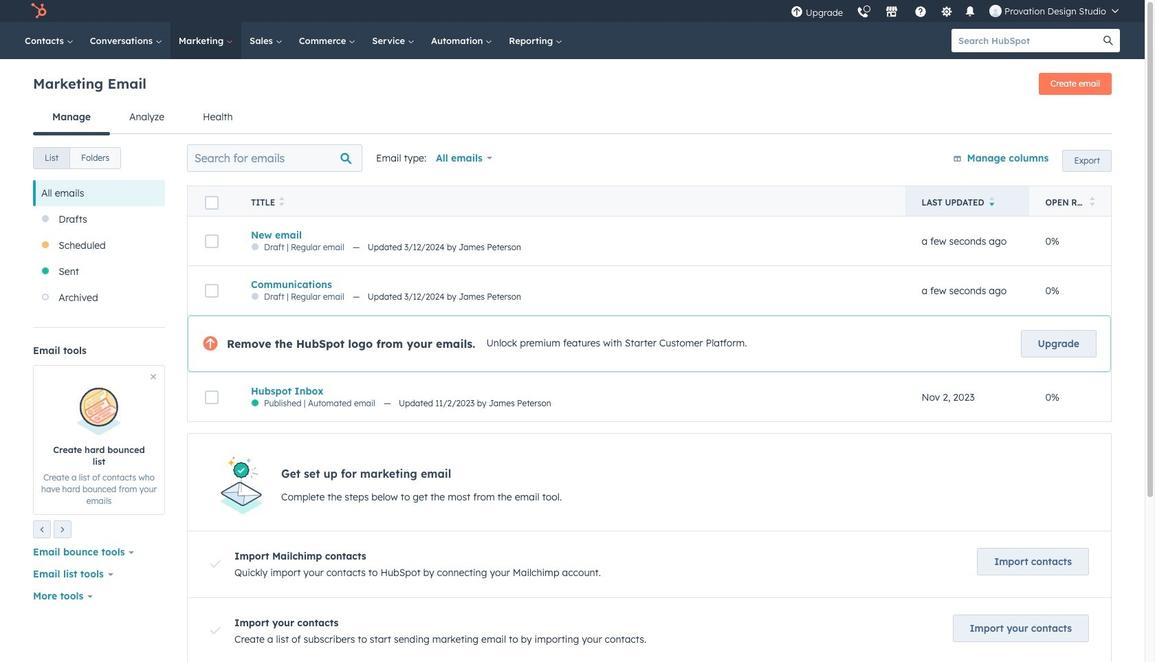 Task type: describe. For each thing, give the bounding box(es) containing it.
Search for emails search field
[[187, 144, 362, 172]]

close image
[[151, 374, 156, 380]]

descending sort. press to sort ascending. image
[[989, 197, 994, 206]]

next image
[[58, 526, 67, 534]]

marketplaces image
[[886, 6, 898, 19]]

Search HubSpot search field
[[952, 29, 1097, 52]]

descending sort. press to sort ascending. element
[[989, 197, 994, 208]]

1 press to sort. element from the left
[[279, 197, 284, 208]]



Task type: locate. For each thing, give the bounding box(es) containing it.
press to sort. image for 1st press to sort. "element"
[[279, 197, 284, 206]]

0 horizontal spatial press to sort. image
[[279, 197, 284, 206]]

0 horizontal spatial press to sort. element
[[279, 197, 284, 208]]

menu
[[784, 0, 1128, 22]]

2 press to sort. image from the left
[[1089, 197, 1095, 206]]

1 horizontal spatial press to sort. image
[[1089, 197, 1095, 206]]

james peterson image
[[989, 5, 1002, 17]]

2 press to sort. element from the left
[[1089, 197, 1095, 208]]

press to sort. image
[[279, 197, 284, 206], [1089, 197, 1095, 206]]

banner
[[33, 69, 1112, 100]]

navigation
[[33, 100, 1112, 135]]

previous image
[[38, 526, 46, 534]]

press to sort. image for 1st press to sort. "element" from the right
[[1089, 197, 1095, 206]]

1 press to sort. image from the left
[[279, 197, 284, 206]]

None button
[[33, 147, 70, 169], [70, 147, 121, 169], [33, 147, 70, 169], [70, 147, 121, 169]]

group
[[33, 147, 121, 169]]

1 horizontal spatial press to sort. element
[[1089, 197, 1095, 208]]

press to sort. element
[[279, 197, 284, 208], [1089, 197, 1095, 208]]



Task type: vqa. For each thing, say whether or not it's contained in the screenshot.
User Guides ELEMENT
no



